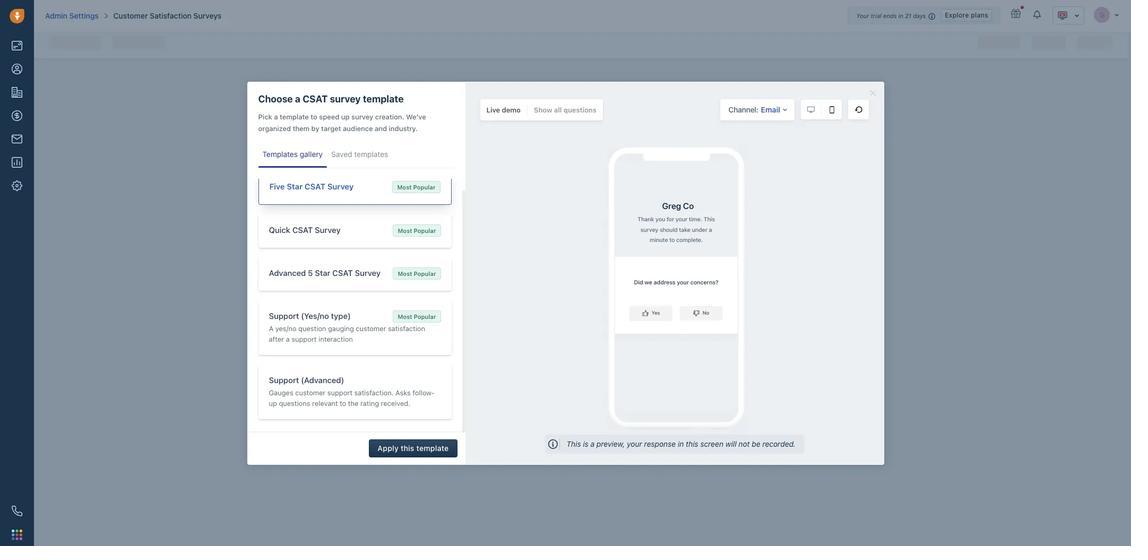 Task type: describe. For each thing, give the bounding box(es) containing it.
email
[[761, 105, 781, 114]]

a right is
[[591, 439, 595, 448]]

question
[[299, 324, 326, 333]]

support for (yes/no
[[269, 311, 299, 320]]

trial
[[871, 12, 882, 19]]

customer satisfaction surveys
[[113, 11, 222, 20]]

csat right the quick
[[292, 225, 313, 234]]

after
[[269, 335, 284, 343]]

tab list containing templates gallery
[[258, 145, 455, 168]]

explore plans button
[[942, 9, 993, 22]]

most popular for advanced 5 star csat survey
[[398, 270, 436, 277]]

demo
[[502, 105, 521, 114]]

admin
[[45, 11, 67, 20]]

quick csat survey
[[269, 225, 341, 234]]

organized
[[258, 124, 291, 132]]

satisfaction.
[[355, 388, 394, 397]]

and
[[375, 124, 387, 132]]

follow-
[[413, 388, 435, 397]]

preview,
[[597, 439, 625, 448]]

we've
[[406, 112, 426, 121]]

your trial ends in 21 days
[[857, 12, 926, 19]]

customer inside support (advanced) gauges customer support satisfaction. asks follow- up questions relevant to the rating received.
[[295, 388, 326, 397]]

satisfaction
[[150, 11, 192, 20]]

a
[[269, 324, 274, 333]]

ic_info_icon image
[[929, 12, 936, 21]]

speed
[[319, 112, 340, 121]]

customer
[[113, 11, 148, 20]]

satisfaction
[[388, 324, 425, 333]]

templates gallery
[[263, 149, 323, 159]]

audience
[[343, 124, 373, 132]]

five star csat survey
[[270, 181, 354, 191]]

industry.
[[389, 124, 418, 132]]

2 vertical spatial survey
[[355, 268, 381, 277]]

gallery
[[300, 149, 323, 159]]

most for advanced 5 star csat survey
[[398, 270, 412, 277]]

most popular for five star csat survey
[[397, 183, 436, 190]]

0 horizontal spatial star
[[287, 181, 303, 191]]

target
[[321, 124, 341, 132]]

template for pick a template to speed up survey creation. we've organized them by target audience and industry.
[[280, 112, 309, 121]]

this
[[567, 439, 581, 448]]

(advanced)
[[301, 375, 344, 385]]

type)
[[331, 311, 351, 320]]

show all questions
[[534, 105, 597, 114]]

21
[[905, 12, 912, 19]]

survey inside pick a template to speed up survey creation. we've organized them by target audience and industry.
[[352, 112, 374, 121]]

choose a csat survey template
[[258, 93, 404, 104]]

days
[[913, 12, 926, 19]]

csat down gallery
[[305, 181, 326, 191]]

all
[[554, 105, 562, 114]]

this inside button
[[401, 444, 415, 453]]

a inside support (yes/no type) a yes/no question gauging customer satisfaction after a support interaction
[[286, 335, 290, 343]]

0 vertical spatial questions
[[564, 105, 597, 114]]

saved
[[331, 149, 352, 159]]

pick a template to speed up survey creation. we've organized them by target audience and industry.
[[258, 112, 426, 132]]

be
[[752, 439, 761, 448]]

a inside pick a template to speed up survey creation. we've organized them by target audience and industry.
[[274, 112, 278, 121]]

five
[[270, 181, 285, 191]]

advanced 5 star csat survey
[[269, 268, 381, 277]]

settings
[[69, 11, 99, 20]]

apply this template
[[378, 444, 449, 453]]

support for (advanced)
[[269, 375, 299, 385]]

customer inside support (yes/no type) a yes/no question gauging customer satisfaction after a support interaction
[[356, 324, 386, 333]]

recorded.
[[763, 439, 796, 448]]

popular for quick csat survey
[[414, 227, 436, 234]]

interaction
[[319, 335, 353, 343]]

received.
[[381, 399, 411, 408]]

to inside pick a template to speed up survey creation. we've organized them by target audience and industry.
[[311, 112, 317, 121]]

support (yes/no type) a yes/no question gauging customer satisfaction after a support interaction
[[269, 311, 425, 343]]

popular for five star csat survey
[[413, 183, 436, 190]]



Task type: vqa. For each thing, say whether or not it's contained in the screenshot.


Task type: locate. For each thing, give the bounding box(es) containing it.
0 vertical spatial survey
[[330, 93, 361, 104]]

1 vertical spatial support
[[269, 375, 299, 385]]

popular for advanced 5 star csat survey
[[414, 270, 436, 277]]

your
[[857, 12, 870, 19]]

0 vertical spatial up
[[341, 112, 350, 121]]

survey
[[328, 181, 354, 191], [315, 225, 341, 234], [355, 268, 381, 277]]

your
[[627, 439, 642, 448]]

asks
[[396, 388, 411, 397]]

survey up pick a template to speed up survey creation. we've organized them by target audience and industry. at the left of page
[[330, 93, 361, 104]]

the
[[348, 399, 359, 408]]

csat up speed
[[303, 93, 328, 104]]

0 vertical spatial to
[[311, 112, 317, 121]]

admin settings link
[[45, 11, 99, 21]]

1 horizontal spatial support
[[328, 388, 353, 397]]

1 horizontal spatial this
[[686, 439, 699, 448]]

gauges
[[269, 388, 293, 397]]

template right apply
[[417, 444, 449, 453]]

template
[[363, 93, 404, 104], [280, 112, 309, 121], [417, 444, 449, 453]]

a right pick
[[274, 112, 278, 121]]

response
[[644, 439, 676, 448]]

0 horizontal spatial customer
[[295, 388, 326, 397]]

most popular
[[397, 183, 436, 190], [398, 227, 436, 234], [398, 270, 436, 277], [398, 313, 436, 320]]

surveys
[[194, 11, 222, 20]]

questions right all
[[564, 105, 597, 114]]

2 horizontal spatial template
[[417, 444, 449, 453]]

choose
[[258, 93, 293, 104]]

template up them
[[280, 112, 309, 121]]

star
[[287, 181, 303, 191], [315, 268, 330, 277]]

2 vertical spatial template
[[417, 444, 449, 453]]

to inside support (advanced) gauges customer support satisfaction. asks follow- up questions relevant to the rating received.
[[340, 399, 346, 408]]

in
[[899, 12, 904, 19], [678, 439, 684, 448]]

up inside support (advanced) gauges customer support satisfaction. asks follow- up questions relevant to the rating received.
[[269, 399, 277, 408]]

quick
[[269, 225, 290, 234]]

not
[[739, 439, 750, 448]]

template up creation. at top left
[[363, 93, 404, 104]]

1 vertical spatial star
[[315, 268, 330, 277]]

plans
[[971, 11, 989, 19]]

this left screen
[[686, 439, 699, 448]]

0 horizontal spatial to
[[311, 112, 317, 121]]

1 vertical spatial questions
[[279, 399, 310, 408]]

1 horizontal spatial to
[[340, 399, 346, 408]]

phone element
[[6, 501, 28, 522]]

support inside support (yes/no type) a yes/no question gauging customer satisfaction after a support interaction
[[292, 335, 317, 343]]

support inside support (advanced) gauges customer support satisfaction. asks follow- up questions relevant to the rating received.
[[328, 388, 353, 397]]

explore plans
[[945, 11, 989, 19]]

0 horizontal spatial template
[[280, 112, 309, 121]]

2 support from the top
[[269, 375, 299, 385]]

0 vertical spatial support
[[269, 311, 299, 320]]

support up gauges
[[269, 375, 299, 385]]

up inside pick a template to speed up survey creation. we've organized them by target audience and industry.
[[341, 112, 350, 121]]

0 horizontal spatial this
[[401, 444, 415, 453]]

1 horizontal spatial customer
[[356, 324, 386, 333]]

0 horizontal spatial up
[[269, 399, 277, 408]]

csat
[[303, 93, 328, 104], [305, 181, 326, 191], [292, 225, 313, 234], [333, 268, 353, 277]]

template inside button
[[417, 444, 449, 453]]

1 horizontal spatial star
[[315, 268, 330, 277]]

templates
[[263, 149, 298, 159]]

template inside pick a template to speed up survey creation. we've organized them by target audience and industry.
[[280, 112, 309, 121]]

creation.
[[375, 112, 404, 121]]

0 vertical spatial support
[[292, 335, 317, 343]]

0 vertical spatial customer
[[356, 324, 386, 333]]

gauging
[[328, 324, 354, 333]]

questions down gauges
[[279, 399, 310, 408]]

rating
[[361, 399, 379, 408]]

support inside support (yes/no type) a yes/no question gauging customer satisfaction after a support interaction
[[269, 311, 299, 320]]

freshworks switcher image
[[12, 530, 22, 540]]

0 vertical spatial template
[[363, 93, 404, 104]]

by
[[312, 124, 320, 132]]

1 vertical spatial customer
[[295, 388, 326, 397]]

them
[[293, 124, 310, 132]]

screen
[[701, 439, 724, 448]]

up
[[341, 112, 350, 121], [269, 399, 277, 408]]

0 horizontal spatial support
[[292, 335, 317, 343]]

support (advanced) gauges customer support satisfaction. asks follow- up questions relevant to the rating received.
[[269, 375, 435, 408]]

admin settings
[[45, 11, 99, 20]]

customer right gauging
[[356, 324, 386, 333]]

saved templates
[[331, 149, 388, 159]]

1 vertical spatial to
[[340, 399, 346, 408]]

yes/no
[[275, 324, 297, 333]]

a
[[295, 93, 301, 104], [274, 112, 278, 121], [286, 335, 290, 343], [591, 439, 595, 448]]

customer
[[356, 324, 386, 333], [295, 388, 326, 397]]

1 vertical spatial survey
[[352, 112, 374, 121]]

1 horizontal spatial in
[[899, 12, 904, 19]]

channel:
[[729, 105, 759, 114]]

support
[[269, 311, 299, 320], [269, 375, 299, 385]]

1 horizontal spatial questions
[[564, 105, 597, 114]]

0 vertical spatial star
[[287, 181, 303, 191]]

customer down '(advanced)'
[[295, 388, 326, 397]]

(yes/no
[[301, 311, 329, 320]]

questions
[[564, 105, 597, 114], [279, 399, 310, 408]]

this right apply
[[401, 444, 415, 453]]

5
[[308, 268, 313, 277]]

to
[[311, 112, 317, 121], [340, 399, 346, 408]]

apply this template button
[[369, 439, 457, 457]]

apply
[[378, 444, 399, 453]]

support up the
[[328, 388, 353, 397]]

a down yes/no
[[286, 335, 290, 343]]

0 vertical spatial in
[[899, 12, 904, 19]]

to up by
[[311, 112, 317, 121]]

live
[[487, 105, 500, 114]]

1 vertical spatial up
[[269, 399, 277, 408]]

0 vertical spatial survey
[[328, 181, 354, 191]]

0 horizontal spatial questions
[[279, 399, 310, 408]]

csat right 5
[[333, 268, 353, 277]]

relevant
[[312, 399, 338, 408]]

0 horizontal spatial in
[[678, 439, 684, 448]]

template for apply this template
[[417, 444, 449, 453]]

a right choose
[[295, 93, 301, 104]]

up right speed
[[341, 112, 350, 121]]

pick
[[258, 112, 272, 121]]

most
[[397, 183, 412, 190], [398, 227, 412, 234], [398, 270, 412, 277], [398, 313, 412, 320]]

tab list
[[258, 145, 455, 168]]

up down gauges
[[269, 399, 277, 408]]

1 vertical spatial support
[[328, 388, 353, 397]]

is
[[583, 439, 589, 448]]

star right 5
[[315, 268, 330, 277]]

support up yes/no
[[269, 311, 299, 320]]

to left the
[[340, 399, 346, 408]]

in left 21
[[899, 12, 904, 19]]

explore
[[945, 11, 970, 19]]

most for quick csat survey
[[398, 227, 412, 234]]

1 vertical spatial survey
[[315, 225, 341, 234]]

1 vertical spatial in
[[678, 439, 684, 448]]

support
[[292, 335, 317, 343], [328, 388, 353, 397]]

1 support from the top
[[269, 311, 299, 320]]

questions inside support (advanced) gauges customer support satisfaction. asks follow- up questions relevant to the rating received.
[[279, 399, 310, 408]]

templates
[[354, 149, 388, 159]]

most popular for quick csat survey
[[398, 227, 436, 234]]

1 vertical spatial template
[[280, 112, 309, 121]]

advanced
[[269, 268, 306, 277]]

will
[[726, 439, 737, 448]]

phone image
[[12, 506, 22, 517]]

ends
[[884, 12, 897, 19]]

1 horizontal spatial up
[[341, 112, 350, 121]]

star right five
[[287, 181, 303, 191]]

support inside support (advanced) gauges customer support satisfaction. asks follow- up questions relevant to the rating received.
[[269, 375, 299, 385]]

this is a preview, your response in this screen will not be recorded.
[[567, 439, 796, 448]]

most for five star csat survey
[[397, 183, 412, 190]]

survey
[[330, 93, 361, 104], [352, 112, 374, 121]]

popular
[[413, 183, 436, 190], [414, 227, 436, 234], [414, 270, 436, 277], [414, 313, 436, 320]]

support down question
[[292, 335, 317, 343]]

live demo
[[487, 105, 521, 114]]

in right response
[[678, 439, 684, 448]]

survey up audience
[[352, 112, 374, 121]]

1 horizontal spatial template
[[363, 93, 404, 104]]

show
[[534, 105, 553, 114]]

this
[[686, 439, 699, 448], [401, 444, 415, 453]]



